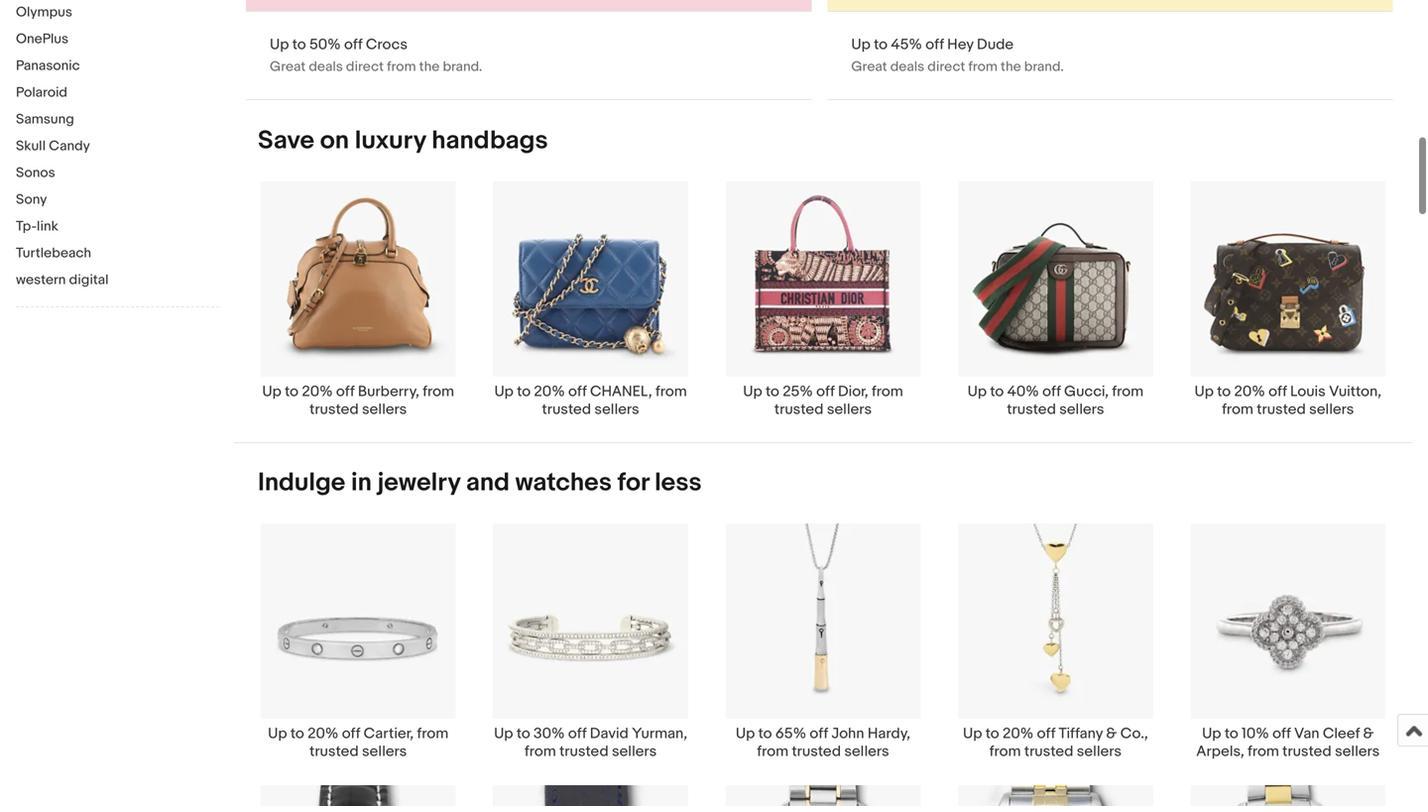 Task type: locate. For each thing, give the bounding box(es) containing it.
20% left cartier,
[[308, 725, 339, 743]]

great
[[270, 59, 306, 75], [851, 59, 887, 75]]

1 & from the left
[[1106, 725, 1117, 743]]

yurman,
[[632, 725, 687, 743]]

0 horizontal spatial great
[[270, 59, 306, 75]]

to
[[292, 36, 306, 54], [874, 36, 888, 54], [285, 383, 298, 401], [517, 383, 531, 401], [766, 383, 779, 401], [990, 383, 1004, 401], [1217, 383, 1231, 401], [290, 725, 304, 743], [517, 725, 530, 743], [758, 725, 772, 743], [986, 725, 999, 743], [1225, 725, 1238, 743]]

gucci,
[[1064, 383, 1109, 401]]

deals down 45%
[[890, 59, 924, 75]]

to inside up to 20% off louis vuitton, from trusted sellers
[[1217, 383, 1231, 401]]

0 horizontal spatial the
[[419, 59, 440, 75]]

trusted inside up to 20% off louis vuitton, from trusted sellers
[[1257, 401, 1306, 418]]

off left burberry,
[[336, 383, 355, 401]]

10%
[[1242, 725, 1269, 743]]

up for up to 10% off van cleef & arpels, from trusted sellers
[[1202, 725, 1221, 743]]

sellers
[[362, 401, 407, 418], [594, 401, 639, 418], [827, 401, 872, 418], [1059, 401, 1104, 418], [1309, 401, 1354, 418], [362, 743, 407, 760], [612, 743, 657, 760], [844, 743, 889, 760], [1077, 743, 1122, 760], [1335, 743, 1380, 760]]

deals
[[309, 59, 343, 75], [890, 59, 924, 75]]

deals inside up to 50% off crocs great deals direct from the brand.
[[309, 59, 343, 75]]

0 horizontal spatial deals
[[309, 59, 343, 75]]

1 great from the left
[[270, 59, 306, 75]]

up inside up to 65% off john hardy, from trusted sellers
[[736, 725, 755, 743]]

1 horizontal spatial direct
[[928, 59, 965, 75]]

up inside up to 20% off cartier, from trusted sellers
[[268, 725, 287, 743]]

off for dior,
[[816, 383, 835, 401]]

off inside up to 25% off dior, from trusted sellers
[[816, 383, 835, 401]]

off inside up to 10% off van cleef & arpels, from trusted sellers
[[1272, 725, 1291, 743]]

up inside the up to 20% off burberry, from trusted sellers
[[262, 383, 281, 401]]

to for up to 65% off john hardy, from trusted sellers
[[758, 725, 772, 743]]

up to 20% off chanel, from trusted sellers
[[494, 383, 687, 418]]

& inside up to 20% off tiffany & co., from trusted sellers
[[1106, 725, 1117, 743]]

20% left chanel, on the top of page
[[534, 383, 565, 401]]

20% left the tiffany
[[1003, 725, 1034, 743]]

co.,
[[1120, 725, 1148, 743]]

brand. inside up to 45% off hey dude great deals direct from the brand.
[[1024, 59, 1064, 75]]

cartier,
[[364, 725, 414, 743]]

tiffany
[[1059, 725, 1103, 743]]

direct down "crocs"
[[346, 59, 384, 75]]

trusted left vuitton, at right
[[1257, 401, 1306, 418]]

None text field
[[246, 0, 812, 99]]

crocs
[[366, 36, 408, 54]]

2 brand. from the left
[[1024, 59, 1064, 75]]

sellers inside up to 25% off dior, from trusted sellers
[[827, 401, 872, 418]]

trusted left cartier,
[[310, 743, 359, 760]]

van
[[1294, 725, 1320, 743]]

to up indulge
[[285, 383, 298, 401]]

none text field containing up to 50% off crocs
[[246, 0, 812, 99]]

direct down hey
[[928, 59, 965, 75]]

20% inside up to 20% off louis vuitton, from trusted sellers
[[1234, 383, 1265, 401]]

tp-link link
[[16, 218, 219, 237]]

2 direct from the left
[[928, 59, 965, 75]]

& right cleef on the bottom right of page
[[1363, 725, 1374, 743]]

to left the tiffany
[[986, 725, 999, 743]]

from inside up to 25% off dior, from trusted sellers
[[872, 383, 903, 401]]

off right 25%
[[816, 383, 835, 401]]

2 the from the left
[[1001, 59, 1021, 75]]

from left the tiffany
[[990, 743, 1021, 760]]

up
[[270, 36, 289, 54], [851, 36, 870, 54], [262, 383, 281, 401], [494, 383, 514, 401], [743, 383, 762, 401], [968, 383, 987, 401], [1195, 383, 1214, 401], [268, 725, 287, 743], [494, 725, 513, 743], [736, 725, 755, 743], [963, 725, 982, 743], [1202, 725, 1221, 743]]

western digital link
[[16, 272, 219, 291]]

from
[[387, 59, 416, 75], [968, 59, 998, 75], [423, 383, 454, 401], [656, 383, 687, 401], [872, 383, 903, 401], [1112, 383, 1144, 401], [1222, 401, 1253, 418], [417, 725, 449, 743], [525, 743, 556, 760], [757, 743, 789, 760], [990, 743, 1021, 760], [1248, 743, 1279, 760]]

from right "gucci,"
[[1112, 383, 1144, 401]]

from left the john
[[757, 743, 789, 760]]

from inside up to 40% off gucci, from trusted sellers
[[1112, 383, 1144, 401]]

the inside up to 45% off hey dude great deals direct from the brand.
[[1001, 59, 1021, 75]]

up inside up to 20% off tiffany & co., from trusted sellers
[[963, 725, 982, 743]]

off left hey
[[926, 36, 944, 54]]

40%
[[1007, 383, 1039, 401]]

2 & from the left
[[1363, 725, 1374, 743]]

jewelry
[[377, 467, 460, 498]]

off inside up to 20% off louis vuitton, from trusted sellers
[[1269, 383, 1287, 401]]

1 the from the left
[[419, 59, 440, 75]]

from left david
[[525, 743, 556, 760]]

up to 20% off burberry, from trusted sellers link
[[242, 180, 474, 418]]

to inside up to 20% off chanel, from trusted sellers
[[517, 383, 531, 401]]

to inside up to 20% off cartier, from trusted sellers
[[290, 725, 304, 743]]

trusted inside up to 20% off tiffany & co., from trusted sellers
[[1024, 743, 1073, 760]]

to left the 65%
[[758, 725, 772, 743]]

off inside up to 30% off david yurman, from trusted sellers
[[568, 725, 587, 743]]

to left louis
[[1217, 383, 1231, 401]]

trusted left the co.,
[[1024, 743, 1073, 760]]

less
[[655, 467, 702, 498]]

from right burberry,
[[423, 383, 454, 401]]

direct inside up to 45% off hey dude great deals direct from the brand.
[[928, 59, 965, 75]]

from inside up to 20% off tiffany & co., from trusted sellers
[[990, 743, 1021, 760]]

brand.
[[443, 59, 482, 75], [1024, 59, 1064, 75]]

the up save on luxury handbags
[[419, 59, 440, 75]]

from right arpels,
[[1248, 743, 1279, 760]]

1 horizontal spatial &
[[1363, 725, 1374, 743]]

up inside up to 20% off chanel, from trusted sellers
[[494, 383, 514, 401]]

samsung
[[16, 111, 74, 128]]

deals down the 50%
[[309, 59, 343, 75]]

off inside up to 20% off tiffany & co., from trusted sellers
[[1037, 725, 1055, 743]]

off for burberry,
[[336, 383, 355, 401]]

0 horizontal spatial &
[[1106, 725, 1117, 743]]

to inside up to 10% off van cleef & arpels, from trusted sellers
[[1225, 725, 1238, 743]]

off right the 65%
[[810, 725, 828, 743]]

trusted left "gucci,"
[[1007, 401, 1056, 418]]

trusted left the yurman,
[[559, 743, 609, 760]]

trusted
[[310, 401, 359, 418], [542, 401, 591, 418], [774, 401, 824, 418], [1007, 401, 1056, 418], [1257, 401, 1306, 418], [310, 743, 359, 760], [559, 743, 609, 760], [792, 743, 841, 760], [1024, 743, 1073, 760], [1282, 743, 1332, 760]]

to inside up to 50% off crocs great deals direct from the brand.
[[292, 36, 306, 54]]

2 great from the left
[[851, 59, 887, 75]]

list
[[234, 180, 1412, 442], [234, 523, 1412, 806]]

save on luxury handbags
[[258, 125, 548, 156]]

great inside up to 50% off crocs great deals direct from the brand.
[[270, 59, 306, 75]]

trusted left hardy,
[[792, 743, 841, 760]]

up to 20% off burberry, from trusted sellers
[[262, 383, 454, 418]]

from down "crocs"
[[387, 59, 416, 75]]

sellers inside up to 65% off john hardy, from trusted sellers
[[844, 743, 889, 760]]

& inside up to 10% off van cleef & arpels, from trusted sellers
[[1363, 725, 1374, 743]]

to left "10%"
[[1225, 725, 1238, 743]]

up for up to 25% off dior, from trusted sellers
[[743, 383, 762, 401]]

list for indulge in jewelry and watches for less
[[234, 523, 1412, 806]]

up inside up to 50% off crocs great deals direct from the brand.
[[270, 36, 289, 54]]

up to 10% off van cleef & arpels, from trusted sellers link
[[1172, 523, 1404, 760]]

off right the 40%
[[1042, 383, 1061, 401]]

off inside up to 65% off john hardy, from trusted sellers
[[810, 725, 828, 743]]

20% left burberry,
[[302, 383, 333, 401]]

from down dude on the right top
[[968, 59, 998, 75]]

none text field containing up to 45% off hey dude
[[827, 0, 1393, 99]]

to left cartier,
[[290, 725, 304, 743]]

off inside up to 20% off cartier, from trusted sellers
[[342, 725, 360, 743]]

2 list from the top
[[234, 523, 1412, 806]]

to inside the up to 20% off burberry, from trusted sellers
[[285, 383, 298, 401]]

save
[[258, 125, 314, 156]]

off left van on the right
[[1272, 725, 1291, 743]]

dior,
[[838, 383, 868, 401]]

off left cartier,
[[342, 725, 360, 743]]

to inside up to 30% off david yurman, from trusted sellers
[[517, 725, 530, 743]]

off inside up to 20% off chanel, from trusted sellers
[[568, 383, 587, 401]]

1 horizontal spatial great
[[851, 59, 887, 75]]

2 deals from the left
[[890, 59, 924, 75]]

up inside up to 25% off dior, from trusted sellers
[[743, 383, 762, 401]]

up to 50% off crocs great deals direct from the brand.
[[270, 36, 482, 75]]

sellers inside up to 20% off chanel, from trusted sellers
[[594, 401, 639, 418]]

off inside up to 40% off gucci, from trusted sellers
[[1042, 383, 1061, 401]]

from right chanel, on the top of page
[[656, 383, 687, 401]]

david
[[590, 725, 629, 743]]

handbags
[[432, 125, 548, 156]]

trusted inside up to 65% off john hardy, from trusted sellers
[[792, 743, 841, 760]]

up inside up to 20% off louis vuitton, from trusted sellers
[[1195, 383, 1214, 401]]

trusted right "10%"
[[1282, 743, 1332, 760]]

from right dior,
[[872, 383, 903, 401]]

20% inside up to 20% off cartier, from trusted sellers
[[308, 725, 339, 743]]

off right the 50%
[[344, 36, 363, 54]]

oneplus
[[16, 31, 69, 48]]

1 list from the top
[[234, 180, 1412, 442]]

None text field
[[827, 0, 1393, 99]]

off
[[344, 36, 363, 54], [926, 36, 944, 54], [336, 383, 355, 401], [568, 383, 587, 401], [816, 383, 835, 401], [1042, 383, 1061, 401], [1269, 383, 1287, 401], [342, 725, 360, 743], [568, 725, 587, 743], [810, 725, 828, 743], [1037, 725, 1055, 743], [1272, 725, 1291, 743]]

20% inside the up to 20% off burberry, from trusted sellers
[[302, 383, 333, 401]]

to left 25%
[[766, 383, 779, 401]]

to left the 40%
[[990, 383, 1004, 401]]

off inside up to 50% off crocs great deals direct from the brand.
[[344, 36, 363, 54]]

up to 20% off louis vuitton, from trusted sellers
[[1195, 383, 1382, 418]]

on
[[320, 125, 349, 156]]

trusted inside up to 10% off van cleef & arpels, from trusted sellers
[[1282, 743, 1332, 760]]

sony link
[[16, 191, 219, 210]]

up inside up to 10% off van cleef & arpels, from trusted sellers
[[1202, 725, 1221, 743]]

list containing up to 20% off burberry, from trusted sellers
[[234, 180, 1412, 442]]

off for chanel,
[[568, 383, 587, 401]]

arpels,
[[1196, 743, 1244, 760]]

to left 45%
[[874, 36, 888, 54]]

off right 30%
[[568, 725, 587, 743]]

0 vertical spatial list
[[234, 180, 1412, 442]]

western
[[16, 272, 66, 289]]

off left louis
[[1269, 383, 1287, 401]]

off left the tiffany
[[1037, 725, 1055, 743]]

off for david
[[568, 725, 587, 743]]

trusted up watches
[[542, 401, 591, 418]]

1 horizontal spatial deals
[[890, 59, 924, 75]]

hardy,
[[868, 725, 910, 743]]

for
[[618, 467, 649, 498]]

from left louis
[[1222, 401, 1253, 418]]

off for gucci,
[[1042, 383, 1061, 401]]

1 horizontal spatial brand.
[[1024, 59, 1064, 75]]

20%
[[302, 383, 333, 401], [534, 383, 565, 401], [1234, 383, 1265, 401], [308, 725, 339, 743], [1003, 725, 1034, 743]]

up for up to 40% off gucci, from trusted sellers
[[968, 383, 987, 401]]

0 horizontal spatial direct
[[346, 59, 384, 75]]

trusted left dior,
[[774, 401, 824, 418]]

list containing up to 20% off cartier, from trusted sellers
[[234, 523, 1412, 806]]

brand. inside up to 50% off crocs great deals direct from the brand.
[[443, 59, 482, 75]]

the
[[419, 59, 440, 75], [1001, 59, 1021, 75]]

to for up to 20% off tiffany & co., from trusted sellers
[[986, 725, 999, 743]]

to inside up to 25% off dior, from trusted sellers
[[766, 383, 779, 401]]

panasonic link
[[16, 58, 219, 76]]

polaroid link
[[16, 84, 219, 103]]

skull
[[16, 138, 46, 155]]

louis
[[1290, 383, 1326, 401]]

from inside up to 20% off chanel, from trusted sellers
[[656, 383, 687, 401]]

to for up to 10% off van cleef & arpels, from trusted sellers
[[1225, 725, 1238, 743]]

up to 20% off tiffany & co., from trusted sellers link
[[939, 523, 1172, 760]]

trusted inside up to 30% off david yurman, from trusted sellers
[[559, 743, 609, 760]]

up to 40% off gucci, from trusted sellers link
[[939, 180, 1172, 418]]

up to 45% off hey dude great deals direct from the brand.
[[851, 36, 1064, 75]]

to inside up to 20% off tiffany & co., from trusted sellers
[[986, 725, 999, 743]]

direct
[[346, 59, 384, 75], [928, 59, 965, 75]]

to for up to 30% off david yurman, from trusted sellers
[[517, 725, 530, 743]]

&
[[1106, 725, 1117, 743], [1363, 725, 1374, 743]]

to left 30%
[[517, 725, 530, 743]]

to inside up to 45% off hey dude great deals direct from the brand.
[[874, 36, 888, 54]]

off inside up to 45% off hey dude great deals direct from the brand.
[[926, 36, 944, 54]]

up to 20% off cartier, from trusted sellers link
[[242, 523, 474, 760]]

65%
[[775, 725, 806, 743]]

1 horizontal spatial the
[[1001, 59, 1021, 75]]

1 vertical spatial list
[[234, 523, 1412, 806]]

1 deals from the left
[[309, 59, 343, 75]]

up for up to 20% off burberry, from trusted sellers
[[262, 383, 281, 401]]

& left the co.,
[[1106, 725, 1117, 743]]

up inside up to 45% off hey dude great deals direct from the brand.
[[851, 36, 870, 54]]

1 brand. from the left
[[443, 59, 482, 75]]

up inside up to 30% off david yurman, from trusted sellers
[[494, 725, 513, 743]]

to inside up to 40% off gucci, from trusted sellers
[[990, 383, 1004, 401]]

20% inside up to 20% off chanel, from trusted sellers
[[534, 383, 565, 401]]

off left chanel, on the top of page
[[568, 383, 587, 401]]

up inside up to 40% off gucci, from trusted sellers
[[968, 383, 987, 401]]

up to 30% off david yurman, from trusted sellers link
[[474, 523, 707, 760]]

off inside the up to 20% off burberry, from trusted sellers
[[336, 383, 355, 401]]

trusted up in at the left
[[310, 401, 359, 418]]

0 horizontal spatial brand.
[[443, 59, 482, 75]]

20% for louis
[[1234, 383, 1265, 401]]

1 direct from the left
[[346, 59, 384, 75]]

to inside up to 65% off john hardy, from trusted sellers
[[758, 725, 772, 743]]

from inside up to 30% off david yurman, from trusted sellers
[[525, 743, 556, 760]]

the down dude on the right top
[[1001, 59, 1021, 75]]

20% inside up to 20% off tiffany & co., from trusted sellers
[[1003, 725, 1034, 743]]

from right cartier,
[[417, 725, 449, 743]]

up for up to 50% off crocs great deals direct from the brand.
[[270, 36, 289, 54]]

to left the 50%
[[292, 36, 306, 54]]

20% left louis
[[1234, 383, 1265, 401]]

to left chanel, on the top of page
[[517, 383, 531, 401]]



Task type: describe. For each thing, give the bounding box(es) containing it.
sellers inside up to 40% off gucci, from trusted sellers
[[1059, 401, 1104, 418]]

panasonic
[[16, 58, 80, 74]]

from inside up to 20% off louis vuitton, from trusted sellers
[[1222, 401, 1253, 418]]

up to 40% off gucci, from trusted sellers
[[968, 383, 1144, 418]]

from inside up to 45% off hey dude great deals direct from the brand.
[[968, 59, 998, 75]]

vuitton,
[[1329, 383, 1382, 401]]

candy
[[49, 138, 90, 155]]

trusted inside up to 40% off gucci, from trusted sellers
[[1007, 401, 1056, 418]]

digital
[[69, 272, 109, 289]]

sellers inside the up to 20% off burberry, from trusted sellers
[[362, 401, 407, 418]]

sony
[[16, 191, 47, 208]]

up to 65% off john hardy, from trusted sellers
[[736, 725, 910, 760]]

from inside up to 20% off cartier, from trusted sellers
[[417, 725, 449, 743]]

direct inside up to 50% off crocs great deals direct from the brand.
[[346, 59, 384, 75]]

up for up to 20% off chanel, from trusted sellers
[[494, 383, 514, 401]]

turtlebeach
[[16, 245, 91, 262]]

up for up to 20% off louis vuitton, from trusted sellers
[[1195, 383, 1214, 401]]

up to 20% off tiffany & co., from trusted sellers
[[963, 725, 1148, 760]]

skull candy link
[[16, 138, 219, 157]]

from inside up to 65% off john hardy, from trusted sellers
[[757, 743, 789, 760]]

turtlebeach link
[[16, 245, 219, 264]]

great inside up to 45% off hey dude great deals direct from the brand.
[[851, 59, 887, 75]]

polaroid
[[16, 84, 67, 101]]

up for up to 45% off hey dude great deals direct from the brand.
[[851, 36, 870, 54]]

john
[[831, 725, 864, 743]]

30%
[[534, 725, 565, 743]]

up for up to 65% off john hardy, from trusted sellers
[[736, 725, 755, 743]]

off for hey
[[926, 36, 944, 54]]

indulge
[[258, 467, 345, 498]]

20% for tiffany
[[1003, 725, 1034, 743]]

watches
[[515, 467, 612, 498]]

off for louis
[[1269, 383, 1287, 401]]

from inside up to 10% off van cleef & arpels, from trusted sellers
[[1248, 743, 1279, 760]]

trusted inside up to 25% off dior, from trusted sellers
[[774, 401, 824, 418]]

hey
[[947, 36, 974, 54]]

sellers inside up to 30% off david yurman, from trusted sellers
[[612, 743, 657, 760]]

to for up to 20% off cartier, from trusted sellers
[[290, 725, 304, 743]]

up to 20% off louis vuitton, from trusted sellers link
[[1172, 180, 1404, 418]]

olympus oneplus panasonic polaroid samsung skull candy sonos sony tp-link turtlebeach western digital
[[16, 4, 109, 289]]

off for van
[[1272, 725, 1291, 743]]

oneplus link
[[16, 31, 219, 50]]

sellers inside up to 20% off louis vuitton, from trusted sellers
[[1309, 401, 1354, 418]]

45%
[[891, 36, 922, 54]]

and
[[466, 467, 510, 498]]

samsung link
[[16, 111, 219, 130]]

20% for chanel,
[[534, 383, 565, 401]]

to for up to 20% off chanel, from trusted sellers
[[517, 383, 531, 401]]

cleef
[[1323, 725, 1360, 743]]

20% for burberry,
[[302, 383, 333, 401]]

up to 65% off john hardy, from trusted sellers link
[[707, 523, 939, 760]]

up to 25% off dior, from trusted sellers link
[[707, 180, 939, 418]]

indulge in jewelry and watches for less
[[258, 467, 702, 498]]

50%
[[309, 36, 341, 54]]

to for up to 50% off crocs great deals direct from the brand.
[[292, 36, 306, 54]]

sellers inside up to 20% off cartier, from trusted sellers
[[362, 743, 407, 760]]

up to 30% off david yurman, from trusted sellers
[[494, 725, 687, 760]]

deals inside up to 45% off hey dude great deals direct from the brand.
[[890, 59, 924, 75]]

20% for cartier,
[[308, 725, 339, 743]]

up for up to 30% off david yurman, from trusted sellers
[[494, 725, 513, 743]]

up to 20% off cartier, from trusted sellers
[[268, 725, 449, 760]]

sonos
[[16, 165, 55, 181]]

up for up to 20% off tiffany & co., from trusted sellers
[[963, 725, 982, 743]]

trusted inside up to 20% off cartier, from trusted sellers
[[310, 743, 359, 760]]

the inside up to 50% off crocs great deals direct from the brand.
[[419, 59, 440, 75]]

to for up to 45% off hey dude great deals direct from the brand.
[[874, 36, 888, 54]]

trusted inside up to 20% off chanel, from trusted sellers
[[542, 401, 591, 418]]

off for tiffany
[[1037, 725, 1055, 743]]

sellers inside up to 20% off tiffany & co., from trusted sellers
[[1077, 743, 1122, 760]]

list for save on luxury handbags
[[234, 180, 1412, 442]]

off for john
[[810, 725, 828, 743]]

off for crocs
[[344, 36, 363, 54]]

from inside up to 50% off crocs great deals direct from the brand.
[[387, 59, 416, 75]]

to for up to 40% off gucci, from trusted sellers
[[990, 383, 1004, 401]]

to for up to 20% off burberry, from trusted sellers
[[285, 383, 298, 401]]

off for cartier,
[[342, 725, 360, 743]]

chanel,
[[590, 383, 652, 401]]

tp-
[[16, 218, 37, 235]]

to for up to 20% off louis vuitton, from trusted sellers
[[1217, 383, 1231, 401]]

up for up to 20% off cartier, from trusted sellers
[[268, 725, 287, 743]]

olympus link
[[16, 4, 219, 23]]

25%
[[783, 383, 813, 401]]

sonos link
[[16, 165, 219, 183]]

up to 20% off chanel, from trusted sellers link
[[474, 180, 707, 418]]

up to 25% off dior, from trusted sellers
[[743, 383, 903, 418]]

from inside the up to 20% off burberry, from trusted sellers
[[423, 383, 454, 401]]

in
[[351, 467, 372, 498]]

luxury
[[355, 125, 426, 156]]

burberry,
[[358, 383, 419, 401]]

trusted inside the up to 20% off burberry, from trusted sellers
[[310, 401, 359, 418]]

to for up to 25% off dior, from trusted sellers
[[766, 383, 779, 401]]

link
[[37, 218, 58, 235]]

up to 10% off van cleef & arpels, from trusted sellers
[[1196, 725, 1380, 760]]

dude
[[977, 36, 1014, 54]]

sellers inside up to 10% off van cleef & arpels, from trusted sellers
[[1335, 743, 1380, 760]]

olympus
[[16, 4, 72, 21]]



Task type: vqa. For each thing, say whether or not it's contained in the screenshot.
button in click the follow button on anyone's profile page to see member updates and new items for sale.
no



